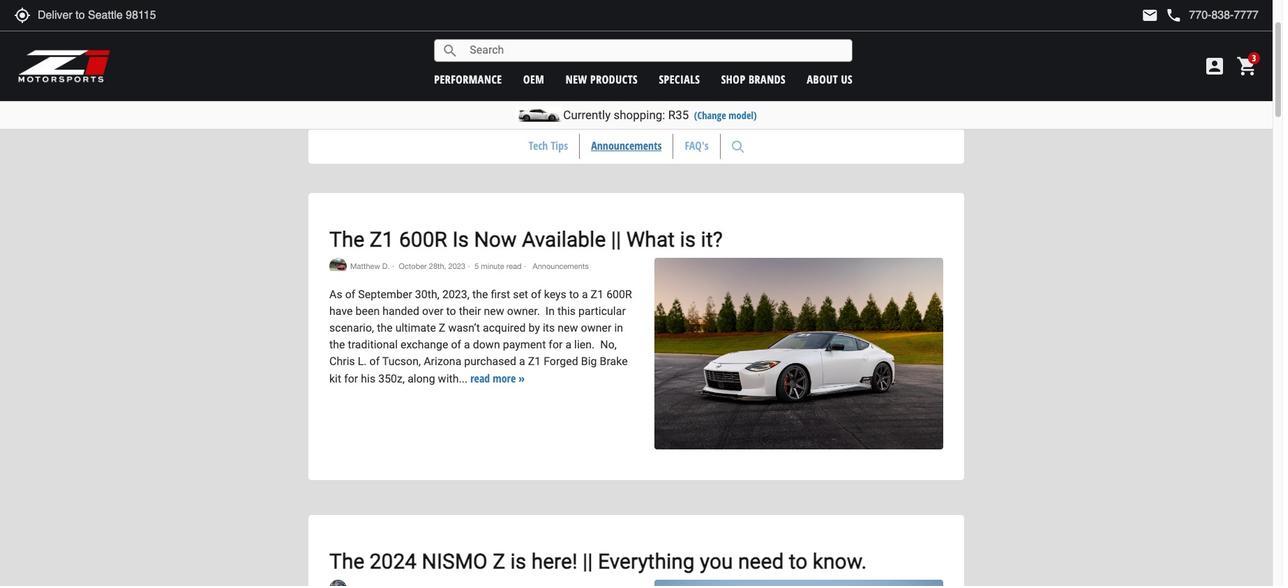 Task type: vqa. For each thing, say whether or not it's contained in the screenshot.
top 600R
yes



Task type: locate. For each thing, give the bounding box(es) containing it.
the
[[472, 288, 488, 301], [377, 322, 393, 335], [329, 338, 345, 352]]

matt y. image
[[329, 581, 347, 587]]

the up traditional
[[377, 322, 393, 335]]

read right minute
[[506, 263, 522, 271]]

|| for what
[[611, 227, 621, 252]]

0 vertical spatial to
[[569, 288, 579, 301]]

0 vertical spatial the
[[329, 227, 364, 252]]

a down payment
[[519, 355, 525, 368]]

for up forged
[[549, 338, 563, 352]]

mail link
[[1142, 7, 1158, 24]]

r35
[[668, 108, 689, 122]]

over
[[422, 305, 443, 318]]

new down first
[[484, 305, 504, 318]]

600r up particular
[[606, 288, 632, 301]]

0 vertical spatial read
[[506, 263, 522, 271]]

(change model) link
[[694, 109, 757, 122]]

600r inside as of september 30th, 2023, the first set of keys to a z1 600r have been handed over to their new owner.  in this particular scenario, the ultimate z wasn't acquired by its new owner in the traditional exchange of a down payment for a lien.  no, chris l. of tucson, arizona purchased a z1 forged big brake kit for his 350z, along with...
[[606, 288, 632, 301]]

0 horizontal spatial ||
[[583, 550, 593, 575]]

in
[[614, 322, 623, 335]]

mail
[[1142, 7, 1158, 24]]

traditional
[[348, 338, 398, 352]]

1 vertical spatial is
[[510, 550, 526, 575]]

1 horizontal spatial is
[[680, 227, 696, 252]]

chris
[[329, 355, 355, 368]]

0 vertical spatial announcements
[[545, 57, 728, 86]]

the 2024 nismo z is here! || everything you need to know. image
[[655, 581, 943, 587]]

new up currently
[[566, 72, 587, 87]]

z down 'over'
[[439, 322, 445, 335]]

z1
[[370, 227, 394, 252], [591, 288, 604, 301], [528, 355, 541, 368]]

september
[[358, 288, 412, 301]]

forged
[[544, 355, 578, 368]]

to up this
[[569, 288, 579, 301]]

2 horizontal spatial z1
[[591, 288, 604, 301]]

with...
[[438, 372, 468, 386]]

0 horizontal spatial z1
[[370, 227, 394, 252]]

nismo
[[422, 550, 488, 575]]

shop
[[721, 72, 746, 87]]

matthew d.
[[350, 263, 390, 271]]

have
[[329, 305, 353, 318]]

the 2024 nismo z is here! || everything you need to know.
[[329, 550, 867, 575]]

2 horizontal spatial the
[[472, 288, 488, 301]]

the z1 600r is now available || what is it? image
[[655, 258, 943, 450]]

read down the purchased
[[470, 371, 490, 386]]

1 horizontal spatial the
[[377, 322, 393, 335]]

this
[[557, 305, 576, 318]]

new
[[566, 72, 587, 87], [484, 305, 504, 318], [558, 322, 578, 335]]

1 horizontal spatial ||
[[611, 227, 621, 252]]

0 horizontal spatial z
[[439, 322, 445, 335]]

been
[[355, 305, 380, 318]]

0 vertical spatial new
[[566, 72, 587, 87]]

1 vertical spatial new
[[484, 305, 504, 318]]

their
[[459, 305, 481, 318]]

account_box link
[[1200, 55, 1229, 77]]

z1 up the d.
[[370, 227, 394, 252]]

1 vertical spatial to
[[446, 305, 456, 318]]

to
[[569, 288, 579, 301], [446, 305, 456, 318], [789, 550, 808, 575]]

now
[[474, 227, 517, 252]]

2 the from the top
[[329, 550, 364, 575]]

0 vertical spatial ||
[[611, 227, 621, 252]]

to for the
[[569, 288, 579, 301]]

to down "2023,"
[[446, 305, 456, 318]]

|| left what
[[611, 227, 621, 252]]

phone link
[[1165, 7, 1259, 24]]

|| right here!
[[583, 550, 593, 575]]

z
[[439, 322, 445, 335], [493, 550, 505, 575]]

2 horizontal spatial to
[[789, 550, 808, 575]]

specials
[[659, 72, 700, 87]]

1 vertical spatial 600r
[[606, 288, 632, 301]]

0 horizontal spatial for
[[344, 372, 358, 386]]

is left it?
[[680, 227, 696, 252]]

1 horizontal spatial to
[[569, 288, 579, 301]]

tech tips link
[[518, 134, 579, 158]]

z1 down payment
[[528, 355, 541, 368]]

z inside as of september 30th, 2023, the first set of keys to a z1 600r have been handed over to their new owner.  in this particular scenario, the ultimate z wasn't acquired by its new owner in the traditional exchange of a down payment for a lien.  no, chris l. of tucson, arizona purchased a z1 forged big brake kit for his 350z, along with...
[[439, 322, 445, 335]]

phone
[[1165, 7, 1182, 24]]

600r up october 28th, 2023
[[399, 227, 447, 252]]

new products
[[566, 72, 638, 87]]

of right set
[[531, 288, 541, 301]]

0 horizontal spatial read
[[470, 371, 490, 386]]

1 vertical spatial ||
[[583, 550, 593, 575]]

his
[[361, 372, 376, 386]]

brake
[[600, 355, 628, 368]]

no,
[[600, 338, 617, 352]]

the up chris
[[329, 338, 345, 352]]

0 horizontal spatial 600r
[[399, 227, 447, 252]]

read more » link
[[470, 371, 525, 386]]

1 vertical spatial for
[[344, 372, 358, 386]]

0 vertical spatial for
[[549, 338, 563, 352]]

600r
[[399, 227, 447, 252], [606, 288, 632, 301]]

for right kit at the bottom
[[344, 372, 358, 386]]

2 vertical spatial z1
[[528, 355, 541, 368]]

for
[[549, 338, 563, 352], [344, 372, 358, 386]]

account_box
[[1204, 55, 1226, 77]]

0 vertical spatial z
[[439, 322, 445, 335]]

is left here!
[[510, 550, 526, 575]]

the up matthew d. image
[[329, 227, 364, 252]]

brands
[[749, 72, 786, 87]]

2023,
[[442, 288, 470, 301]]

2 vertical spatial to
[[789, 550, 808, 575]]

tucson,
[[382, 355, 421, 368]]

1 vertical spatial read
[[470, 371, 490, 386]]

what
[[626, 227, 675, 252]]

0 vertical spatial is
[[680, 227, 696, 252]]

new down this
[[558, 322, 578, 335]]

2 vertical spatial the
[[329, 338, 345, 352]]

announcements
[[545, 57, 728, 86], [591, 138, 662, 153], [531, 263, 589, 271]]

announcements link
[[580, 134, 673, 158]]

1 horizontal spatial z1
[[528, 355, 541, 368]]

the z1 600r is now available || what is it? link
[[329, 227, 723, 252]]

kit
[[329, 372, 341, 386]]

everything
[[598, 550, 695, 575]]

by
[[529, 322, 540, 335]]

1 horizontal spatial z
[[493, 550, 505, 575]]

z1 up particular
[[591, 288, 604, 301]]

about us link
[[807, 72, 853, 87]]

the up their at the left of page
[[472, 288, 488, 301]]

october 28th, 2023
[[399, 263, 466, 271]]

matthew
[[350, 263, 380, 271]]

to up the 2024 nismo z is here! || everything you need to know. image
[[789, 550, 808, 575]]

the up matt y. image at left bottom
[[329, 550, 364, 575]]

2 vertical spatial announcements
[[531, 263, 589, 271]]

1 vertical spatial the
[[329, 550, 364, 575]]

(change
[[694, 109, 726, 122]]

in
[[545, 305, 555, 318]]

5
[[475, 263, 479, 271]]

1 vertical spatial z
[[493, 550, 505, 575]]

read
[[506, 263, 522, 271], [470, 371, 490, 386]]

0 vertical spatial z1
[[370, 227, 394, 252]]

1 vertical spatial z1
[[591, 288, 604, 301]]

the 2024 nismo z is here! || everything you need to know. link
[[329, 550, 867, 575]]

need
[[738, 550, 784, 575]]

1 the from the top
[[329, 227, 364, 252]]

1 horizontal spatial 600r
[[606, 288, 632, 301]]

z right the 'nismo'
[[493, 550, 505, 575]]



Task type: describe. For each thing, give the bounding box(es) containing it.
as of september 30th, 2023, the first set of keys to a z1 600r have been handed over to their new owner.  in this particular scenario, the ultimate z wasn't acquired by its new owner in the traditional exchange of a down payment for a lien.  no, chris l. of tucson, arizona purchased a z1 forged big brake kit for his 350z, along with...
[[329, 288, 632, 386]]

2024
[[370, 550, 417, 575]]

along
[[408, 372, 435, 386]]

more
[[493, 371, 516, 386]]

2 vertical spatial new
[[558, 322, 578, 335]]

1 vertical spatial the
[[377, 322, 393, 335]]

oem link
[[523, 72, 544, 87]]

matthew d. image
[[329, 258, 347, 271]]

z1 motorsports logo image
[[17, 49, 111, 84]]

wasn't
[[448, 322, 480, 335]]

0 vertical spatial 600r
[[399, 227, 447, 252]]

oem
[[523, 72, 544, 87]]

shopping_cart link
[[1233, 55, 1259, 77]]

as
[[329, 288, 342, 301]]

shop brands link
[[721, 72, 786, 87]]

of right as
[[345, 288, 355, 301]]

faq's
[[685, 138, 709, 153]]

1 horizontal spatial read
[[506, 263, 522, 271]]

new products link
[[566, 72, 638, 87]]

october
[[399, 263, 427, 271]]

to for here!
[[789, 550, 808, 575]]

payment
[[503, 338, 546, 352]]

keys
[[544, 288, 566, 301]]

1 vertical spatial announcements
[[591, 138, 662, 153]]

»
[[519, 371, 525, 386]]

tech
[[529, 138, 548, 153]]

|| for everything
[[583, 550, 593, 575]]

the for the z1 600r is now available || what is it?
[[329, 227, 364, 252]]

specials link
[[659, 72, 700, 87]]

model)
[[729, 109, 757, 122]]

first
[[491, 288, 510, 301]]

28th,
[[429, 263, 446, 271]]

2023
[[448, 263, 466, 271]]

30th,
[[415, 288, 440, 301]]

arizona
[[424, 355, 461, 368]]

a down wasn't
[[464, 338, 470, 352]]

big
[[581, 355, 597, 368]]

you
[[700, 550, 733, 575]]

acquired
[[483, 322, 526, 335]]

0 horizontal spatial the
[[329, 338, 345, 352]]

Search search field
[[459, 40, 852, 61]]

us
[[841, 72, 853, 87]]

is
[[452, 227, 469, 252]]

here!
[[531, 550, 577, 575]]

performance
[[434, 72, 502, 87]]

scenario,
[[329, 322, 374, 335]]

owner
[[581, 322, 612, 335]]

particular
[[578, 305, 626, 318]]

faq's link
[[674, 134, 720, 158]]

l.
[[358, 355, 367, 368]]

minute
[[481, 263, 504, 271]]

shopping:
[[614, 108, 665, 122]]

350z,
[[378, 372, 405, 386]]

set
[[513, 288, 528, 301]]

performance link
[[434, 72, 502, 87]]

currently
[[563, 108, 611, 122]]

the z1 600r is now available || what is it?
[[329, 227, 723, 252]]

purchased
[[464, 355, 516, 368]]

a up forged
[[565, 338, 571, 352]]

currently shopping: r35 (change model)
[[563, 108, 757, 122]]

tech tips
[[529, 138, 568, 153]]

ultimate
[[395, 322, 436, 335]]

1 horizontal spatial for
[[549, 338, 563, 352]]

its
[[543, 322, 555, 335]]

read more »
[[470, 371, 525, 386]]

exchange
[[401, 338, 448, 352]]

products
[[590, 72, 638, 87]]

shop brands
[[721, 72, 786, 87]]

know.
[[813, 550, 867, 575]]

of right "l."
[[369, 355, 380, 368]]

search
[[442, 42, 459, 59]]

my_location
[[14, 7, 31, 24]]

of down wasn't
[[451, 338, 461, 352]]

a up particular
[[582, 288, 588, 301]]

5 minute read
[[475, 263, 522, 271]]

0 horizontal spatial is
[[510, 550, 526, 575]]

0 horizontal spatial to
[[446, 305, 456, 318]]

about
[[807, 72, 838, 87]]

d.
[[382, 263, 390, 271]]

the for the 2024 nismo z is here! || everything you need to know.
[[329, 550, 364, 575]]

shopping_cart
[[1236, 55, 1259, 77]]

0 vertical spatial the
[[472, 288, 488, 301]]

down
[[473, 338, 500, 352]]

it?
[[701, 227, 723, 252]]

about us
[[807, 72, 853, 87]]



